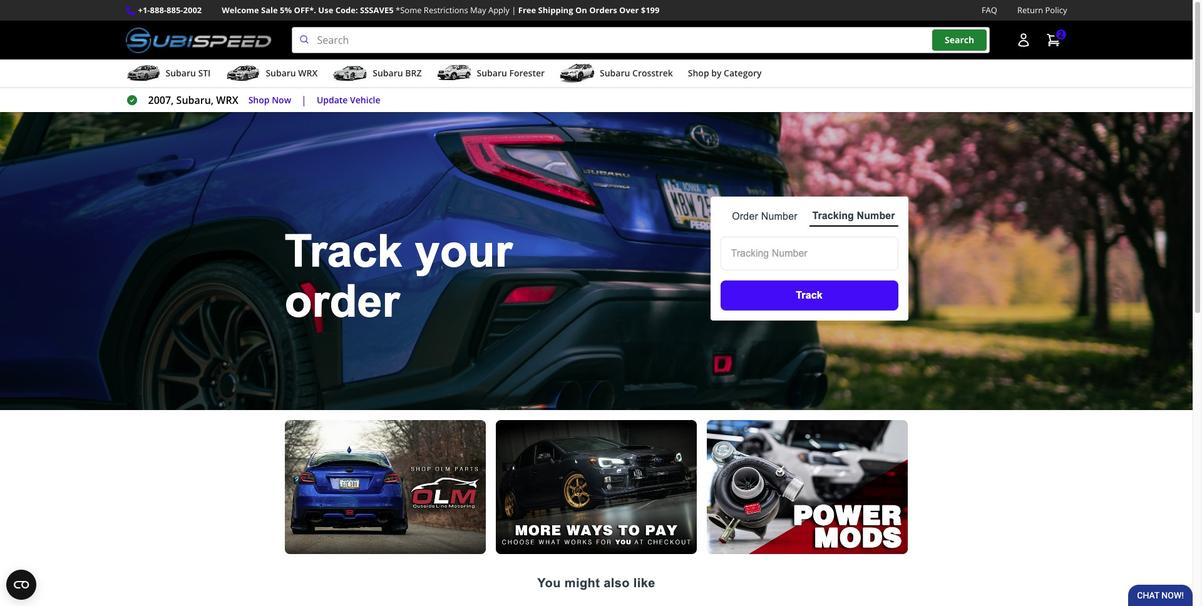 Task type: vqa. For each thing, say whether or not it's contained in the screenshot.
The Paypal image
no



Task type: describe. For each thing, give the bounding box(es) containing it.
orders
[[590, 4, 617, 16]]

+1-
[[138, 4, 150, 16]]

subaru wrx button
[[226, 62, 318, 87]]

2
[[1059, 28, 1064, 40]]

update vehicle
[[317, 94, 381, 106]]

subaru forester
[[477, 67, 545, 79]]

vehicle
[[350, 94, 381, 106]]

0 vertical spatial |
[[512, 4, 516, 16]]

shipping
[[538, 4, 574, 16]]

885-
[[167, 4, 183, 16]]

subaru for subaru sti
[[166, 67, 196, 79]]

a subaru sti thumbnail image image
[[126, 64, 161, 83]]

brz
[[405, 67, 422, 79]]

subaru crosstrek
[[600, 67, 673, 79]]

faq
[[982, 4, 998, 16]]

shop for shop now
[[248, 94, 270, 106]]

return policy
[[1018, 4, 1068, 16]]

subaru,
[[176, 93, 214, 107]]

+1-888-885-2002
[[138, 4, 202, 16]]

may
[[471, 4, 486, 16]]

subaru brz
[[373, 67, 422, 79]]

welcome
[[222, 4, 259, 16]]

search
[[945, 34, 975, 46]]

subaru for subaru wrx
[[266, 67, 296, 79]]

2002
[[183, 4, 202, 16]]

shop by category button
[[688, 62, 762, 87]]

shop for shop by category
[[688, 67, 710, 79]]

+1-888-885-2002 link
[[138, 4, 202, 17]]

search input field
[[292, 27, 990, 53]]

2007, subaru, wrx
[[148, 93, 238, 107]]

faq link
[[982, 4, 998, 17]]

by
[[712, 67, 722, 79]]

1 vertical spatial |
[[301, 93, 307, 107]]

subaru sti button
[[126, 62, 211, 87]]

subaru brz button
[[333, 62, 422, 87]]

over
[[620, 4, 639, 16]]

subaru for subaru forester
[[477, 67, 507, 79]]

use
[[318, 4, 333, 16]]

open widget image
[[6, 570, 36, 600]]

wrx inside dropdown button
[[298, 67, 318, 79]]

subaru wrx
[[266, 67, 318, 79]]



Task type: locate. For each thing, give the bounding box(es) containing it.
welcome sale 5% off*. use code: sssave5
[[222, 4, 394, 16]]

shop left by
[[688, 67, 710, 79]]

policy
[[1046, 4, 1068, 16]]

|
[[512, 4, 516, 16], [301, 93, 307, 107]]

subaru for subaru brz
[[373, 67, 403, 79]]

subaru left brz
[[373, 67, 403, 79]]

subaru inside dropdown button
[[477, 67, 507, 79]]

subaru left "sti"
[[166, 67, 196, 79]]

5%
[[280, 4, 292, 16]]

2 button
[[1040, 28, 1068, 53]]

category
[[724, 67, 762, 79]]

1 vertical spatial shop
[[248, 94, 270, 106]]

search button
[[933, 30, 987, 51]]

0 horizontal spatial wrx
[[216, 93, 238, 107]]

a subaru brz thumbnail image image
[[333, 64, 368, 83]]

0 horizontal spatial |
[[301, 93, 307, 107]]

off*.
[[294, 4, 316, 16]]

wrx
[[298, 67, 318, 79], [216, 93, 238, 107]]

button image
[[1016, 33, 1031, 48]]

code:
[[336, 4, 358, 16]]

a subaru crosstrek thumbnail image image
[[560, 64, 595, 83]]

1 horizontal spatial shop
[[688, 67, 710, 79]]

shop by category
[[688, 67, 762, 79]]

shop
[[688, 67, 710, 79], [248, 94, 270, 106]]

0 vertical spatial shop
[[688, 67, 710, 79]]

sssave5
[[360, 4, 394, 16]]

on
[[576, 4, 587, 16]]

crosstrek
[[633, 67, 673, 79]]

shop left now
[[248, 94, 270, 106]]

subaru sti
[[166, 67, 211, 79]]

shop now link
[[248, 93, 291, 107]]

subaru for subaru crosstrek
[[600, 67, 630, 79]]

subaru crosstrek button
[[560, 62, 673, 87]]

apply
[[489, 4, 510, 16]]

2 subaru from the left
[[266, 67, 296, 79]]

shop inside 'dropdown button'
[[688, 67, 710, 79]]

888-
[[150, 4, 167, 16]]

subaru
[[166, 67, 196, 79], [266, 67, 296, 79], [373, 67, 403, 79], [477, 67, 507, 79], [600, 67, 630, 79]]

4 subaru from the left
[[477, 67, 507, 79]]

restrictions
[[424, 4, 468, 16]]

update vehicle button
[[317, 93, 381, 107]]

0 vertical spatial wrx
[[298, 67, 318, 79]]

subispeed logo image
[[126, 27, 272, 53]]

shop inside "link"
[[248, 94, 270, 106]]

sale
[[261, 4, 278, 16]]

shop now
[[248, 94, 291, 106]]

2007,
[[148, 93, 174, 107]]

1 vertical spatial wrx
[[216, 93, 238, 107]]

sti
[[198, 67, 211, 79]]

5 subaru from the left
[[600, 67, 630, 79]]

$199
[[641, 4, 660, 16]]

subaru left crosstrek
[[600, 67, 630, 79]]

0 horizontal spatial shop
[[248, 94, 270, 106]]

wrx down a subaru wrx thumbnail image
[[216, 93, 238, 107]]

forester
[[510, 67, 545, 79]]

a subaru forester thumbnail image image
[[437, 64, 472, 83]]

free
[[519, 4, 536, 16]]

return
[[1018, 4, 1044, 16]]

1 horizontal spatial |
[[512, 4, 516, 16]]

subaru left forester
[[477, 67, 507, 79]]

| right now
[[301, 93, 307, 107]]

3 subaru from the left
[[373, 67, 403, 79]]

subaru up now
[[266, 67, 296, 79]]

wrx up update
[[298, 67, 318, 79]]

now
[[272, 94, 291, 106]]

1 horizontal spatial wrx
[[298, 67, 318, 79]]

1 subaru from the left
[[166, 67, 196, 79]]

| left free
[[512, 4, 516, 16]]

*some restrictions may apply | free shipping on orders over $199
[[396, 4, 660, 16]]

return policy link
[[1018, 4, 1068, 17]]

a subaru wrx thumbnail image image
[[226, 64, 261, 83]]

*some
[[396, 4, 422, 16]]

update
[[317, 94, 348, 106]]

subaru forester button
[[437, 62, 545, 87]]



